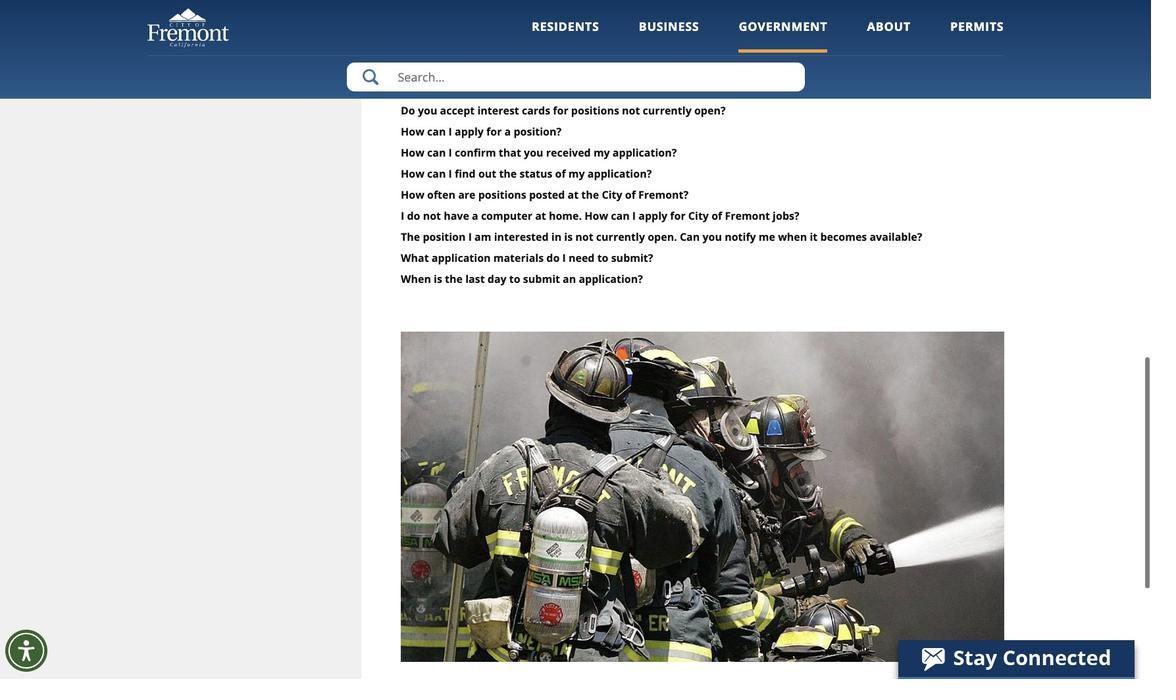 Task type: vqa. For each thing, say whether or not it's contained in the screenshot.
accept
yes



Task type: describe. For each thing, give the bounding box(es) containing it.
2 vertical spatial the
[[445, 271, 463, 286]]

and
[[539, 32, 557, 46]]

becomes
[[820, 229, 867, 244]]

confirm
[[455, 145, 496, 160]]

i left confirm
[[449, 145, 452, 160]]

fremont?
[[638, 187, 689, 202]]

are
[[458, 187, 476, 202]]

open.
[[648, 229, 677, 244]]

i left the need
[[562, 250, 566, 265]]

answers
[[560, 32, 602, 46]]

1 horizontal spatial is
[[564, 229, 573, 244]]

0 horizontal spatial a
[[472, 208, 478, 223]]

interested
[[494, 229, 549, 244]]

2 vertical spatial application?
[[579, 271, 643, 286]]

1 horizontal spatial to
[[597, 250, 608, 265]]

last
[[465, 271, 485, 286]]

government
[[739, 18, 828, 34]]

received
[[546, 145, 591, 160]]

can down accept
[[427, 124, 446, 139]]

i left am
[[468, 229, 472, 244]]

expand/contract questions and answers link
[[401, 32, 602, 46]]

0 vertical spatial not
[[622, 103, 640, 117]]

expand/contract
[[401, 32, 483, 46]]

interest
[[477, 103, 519, 117]]

in
[[551, 229, 562, 244]]

residents
[[532, 18, 599, 34]]

0 horizontal spatial to
[[509, 271, 520, 286]]

notify
[[725, 229, 756, 244]]

0 vertical spatial for
[[553, 103, 568, 117]]

application
[[432, 250, 491, 265]]

0 vertical spatial you
[[418, 103, 437, 117]]

questions
[[486, 32, 536, 46]]

1 horizontal spatial positions
[[571, 103, 619, 117]]

am
[[475, 229, 491, 244]]

1 vertical spatial application?
[[588, 166, 652, 181]]

what
[[401, 250, 429, 265]]

0 horizontal spatial is
[[434, 271, 442, 286]]

jobs?
[[773, 208, 799, 223]]

materials
[[493, 250, 544, 265]]

0 vertical spatial the
[[499, 166, 517, 181]]

find
[[455, 166, 476, 181]]

0 vertical spatial currently
[[643, 103, 692, 117]]

accept
[[440, 103, 475, 117]]

1 horizontal spatial my
[[594, 145, 610, 160]]

1 horizontal spatial a
[[505, 124, 511, 139]]

do you accept interest cards for positions not currently open? how can i apply for a position? how can i confirm that you received my application? how can i find out the status of my application? how often are positions posted at the city of fremont? i do not have a computer at home. how can i apply for city of fremont jobs? the position i am interested in is not currently open. can you notify me when it becomes available? what application materials do i need to submit? when is the last day to submit an application?
[[401, 103, 922, 286]]

when
[[401, 271, 431, 286]]

1 vertical spatial not
[[423, 208, 441, 223]]



Task type: locate. For each thing, give the bounding box(es) containing it.
of down the received
[[555, 166, 566, 181]]

positions
[[571, 103, 619, 117], [478, 187, 526, 202]]

1 vertical spatial a
[[472, 208, 478, 223]]

about link
[[867, 18, 911, 52]]

2 vertical spatial of
[[712, 208, 722, 223]]

can up submit?
[[611, 208, 630, 223]]

1 vertical spatial apply
[[639, 208, 667, 223]]

1 vertical spatial my
[[569, 166, 585, 181]]

not
[[622, 103, 640, 117], [423, 208, 441, 223], [575, 229, 593, 244]]

permits
[[950, 18, 1004, 34]]

2 horizontal spatial the
[[581, 187, 599, 202]]

1 vertical spatial city
[[688, 208, 709, 223]]

me
[[759, 229, 775, 244]]

city left the fremont?
[[602, 187, 622, 202]]

0 horizontal spatial my
[[569, 166, 585, 181]]

0 horizontal spatial you
[[418, 103, 437, 117]]

0 vertical spatial is
[[564, 229, 573, 244]]

city up can
[[688, 208, 709, 223]]

at down posted at the left top
[[535, 208, 546, 223]]

2 horizontal spatial of
[[712, 208, 722, 223]]

1 horizontal spatial not
[[575, 229, 593, 244]]

2 horizontal spatial you
[[703, 229, 722, 244]]

not down often on the left top of page
[[423, 208, 441, 223]]

out
[[478, 166, 496, 181]]

2 vertical spatial you
[[703, 229, 722, 244]]

firefighters image
[[401, 332, 1004, 662]]

government link
[[739, 18, 828, 52]]

0 vertical spatial of
[[555, 166, 566, 181]]

have
[[444, 208, 469, 223]]

0 vertical spatial my
[[594, 145, 610, 160]]

do
[[401, 103, 415, 117]]

can left confirm
[[427, 145, 446, 160]]

cards
[[522, 103, 550, 117]]

fremont
[[725, 208, 770, 223]]

you up status
[[524, 145, 543, 160]]

of
[[555, 166, 566, 181], [625, 187, 636, 202], [712, 208, 722, 223]]

to right the need
[[597, 250, 608, 265]]

positions down search text box
[[571, 103, 619, 117]]

1 horizontal spatial apply
[[639, 208, 667, 223]]

position?
[[514, 124, 561, 139]]

0 vertical spatial to
[[597, 250, 608, 265]]

0 horizontal spatial do
[[407, 208, 420, 223]]

0 vertical spatial a
[[505, 124, 511, 139]]

1 vertical spatial you
[[524, 145, 543, 160]]

available?
[[870, 229, 922, 244]]

day
[[488, 271, 507, 286]]

2 vertical spatial for
[[670, 208, 686, 223]]

apply up confirm
[[455, 124, 484, 139]]

0 vertical spatial do
[[407, 208, 420, 223]]

computer
[[481, 208, 532, 223]]

a
[[505, 124, 511, 139], [472, 208, 478, 223]]

1 horizontal spatial you
[[524, 145, 543, 160]]

0 vertical spatial apply
[[455, 124, 484, 139]]

when
[[778, 229, 807, 244]]

my right the received
[[594, 145, 610, 160]]

city
[[602, 187, 622, 202], [688, 208, 709, 223]]

the right out
[[499, 166, 517, 181]]

submit
[[523, 271, 560, 286]]

1 vertical spatial the
[[581, 187, 599, 202]]

i up the
[[401, 208, 404, 223]]

1 horizontal spatial city
[[688, 208, 709, 223]]

home.
[[549, 208, 582, 223]]

about
[[867, 18, 911, 34]]

is right 'in'
[[564, 229, 573, 244]]

for right cards
[[553, 103, 568, 117]]

0 horizontal spatial of
[[555, 166, 566, 181]]

positions up computer on the top of the page
[[478, 187, 526, 202]]

the
[[499, 166, 517, 181], [581, 187, 599, 202], [445, 271, 463, 286]]

1 horizontal spatial the
[[499, 166, 517, 181]]

apply
[[455, 124, 484, 139], [639, 208, 667, 223]]

1 vertical spatial for
[[486, 124, 502, 139]]

for
[[553, 103, 568, 117], [486, 124, 502, 139], [670, 208, 686, 223]]

1 horizontal spatial do
[[546, 250, 560, 265]]

submit?
[[611, 250, 653, 265]]

1 vertical spatial at
[[535, 208, 546, 223]]

of left the fremont?
[[625, 187, 636, 202]]

2 vertical spatial not
[[575, 229, 593, 244]]

can up often on the left top of page
[[427, 166, 446, 181]]

posted
[[529, 187, 565, 202]]

2 horizontal spatial for
[[670, 208, 686, 223]]

is
[[564, 229, 573, 244], [434, 271, 442, 286]]

i up submit?
[[632, 208, 636, 223]]

the
[[401, 229, 420, 244]]

0 vertical spatial at
[[568, 187, 579, 202]]

an
[[563, 271, 576, 286]]

0 horizontal spatial city
[[602, 187, 622, 202]]

it
[[810, 229, 818, 244]]

can
[[427, 124, 446, 139], [427, 145, 446, 160], [427, 166, 446, 181], [611, 208, 630, 223]]

i
[[449, 124, 452, 139], [449, 145, 452, 160], [449, 166, 452, 181], [401, 208, 404, 223], [632, 208, 636, 223], [468, 229, 472, 244], [562, 250, 566, 265]]

1 vertical spatial positions
[[478, 187, 526, 202]]

do up the
[[407, 208, 420, 223]]

0 horizontal spatial the
[[445, 271, 463, 286]]

i left find
[[449, 166, 452, 181]]

for up can
[[670, 208, 686, 223]]

1 horizontal spatial at
[[568, 187, 579, 202]]

1 vertical spatial do
[[546, 250, 560, 265]]

stay connected image
[[898, 640, 1133, 677]]

0 horizontal spatial for
[[486, 124, 502, 139]]

2 horizontal spatial not
[[622, 103, 640, 117]]

0 vertical spatial application?
[[613, 145, 677, 160]]

i down accept
[[449, 124, 452, 139]]

is right when
[[434, 271, 442, 286]]

to
[[597, 250, 608, 265], [509, 271, 520, 286]]

do
[[407, 208, 420, 223], [546, 250, 560, 265]]

often
[[427, 187, 455, 202]]

0 horizontal spatial at
[[535, 208, 546, 223]]

0 vertical spatial positions
[[571, 103, 619, 117]]

for down interest
[[486, 124, 502, 139]]

the left the "last"
[[445, 271, 463, 286]]

status
[[520, 166, 552, 181]]

at
[[568, 187, 579, 202], [535, 208, 546, 223]]

0 horizontal spatial apply
[[455, 124, 484, 139]]

open?
[[694, 103, 726, 117]]

to right day
[[509, 271, 520, 286]]

a up that
[[505, 124, 511, 139]]

1 vertical spatial is
[[434, 271, 442, 286]]

my down the received
[[569, 166, 585, 181]]

position
[[423, 229, 466, 244]]

0 vertical spatial city
[[602, 187, 622, 202]]

not down search text box
[[622, 103, 640, 117]]

apply up open.
[[639, 208, 667, 223]]

1 vertical spatial of
[[625, 187, 636, 202]]

expand/contract questions and answers
[[401, 32, 602, 46]]

1 horizontal spatial of
[[625, 187, 636, 202]]

residents link
[[532, 18, 599, 52]]

business link
[[639, 18, 699, 52]]

Search text field
[[347, 63, 805, 91]]

business
[[639, 18, 699, 34]]

permits link
[[950, 18, 1004, 52]]

not up the need
[[575, 229, 593, 244]]

how
[[401, 124, 424, 139], [401, 145, 424, 160], [401, 166, 424, 181], [401, 187, 424, 202], [585, 208, 608, 223]]

currently left open?
[[643, 103, 692, 117]]

1 horizontal spatial for
[[553, 103, 568, 117]]

application?
[[613, 145, 677, 160], [588, 166, 652, 181], [579, 271, 643, 286]]

1 vertical spatial to
[[509, 271, 520, 286]]

0 horizontal spatial not
[[423, 208, 441, 223]]

a right the have in the top of the page
[[472, 208, 478, 223]]

currently
[[643, 103, 692, 117], [596, 229, 645, 244]]

you right do
[[418, 103, 437, 117]]

0 horizontal spatial positions
[[478, 187, 526, 202]]

that
[[499, 145, 521, 160]]

my
[[594, 145, 610, 160], [569, 166, 585, 181]]

currently up submit?
[[596, 229, 645, 244]]

of left "fremont"
[[712, 208, 722, 223]]

at up the home.
[[568, 187, 579, 202]]

1 vertical spatial currently
[[596, 229, 645, 244]]

can
[[680, 229, 700, 244]]

the up the home.
[[581, 187, 599, 202]]

you right can
[[703, 229, 722, 244]]

do down 'in'
[[546, 250, 560, 265]]

you
[[418, 103, 437, 117], [524, 145, 543, 160], [703, 229, 722, 244]]

need
[[569, 250, 595, 265]]



